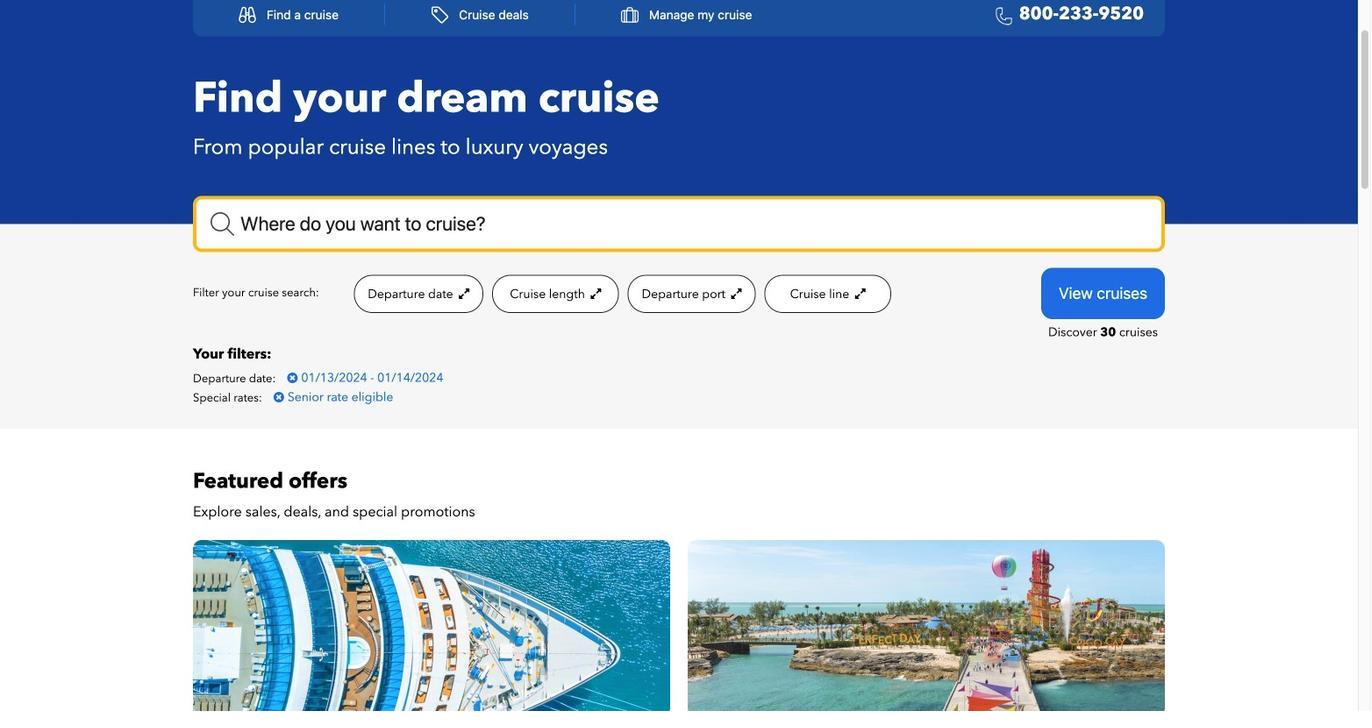 Task type: locate. For each thing, give the bounding box(es) containing it.
01/13/2024 - 01/14/2024 has been selected for your cruise search filter. remove 01/13/2024 - 01/14/2024 from your cruise search filter. image
[[287, 372, 298, 384]]

Where do you want to cruise? text field
[[193, 196, 1166, 253]]

None field
[[193, 196, 1166, 253]]

senior rate eligible has been selected for your cruise search filter. remove senior rate eligible from your cruise search filter. image
[[274, 391, 284, 404]]



Task type: describe. For each thing, give the bounding box(es) containing it.
travel menu navigation
[[193, 0, 1166, 36]]

open the cruiseline cruise search filter menu image
[[853, 288, 866, 300]]

cruise sale image
[[193, 541, 671, 712]]

open the trip length cruise search filter menu image
[[588, 288, 602, 300]]

open the departure date cruise search filter menu image
[[457, 288, 470, 300]]

open the departure port cruise search filter menu image
[[729, 288, 742, 300]]

cheap cruises image
[[688, 541, 1166, 712]]



Task type: vqa. For each thing, say whether or not it's contained in the screenshot.
water, in All items are at current menu pricing; specialty drinks, alcoholic beverages, bottled water, beer, wine and soft drinks are at current menu pricing.
no



